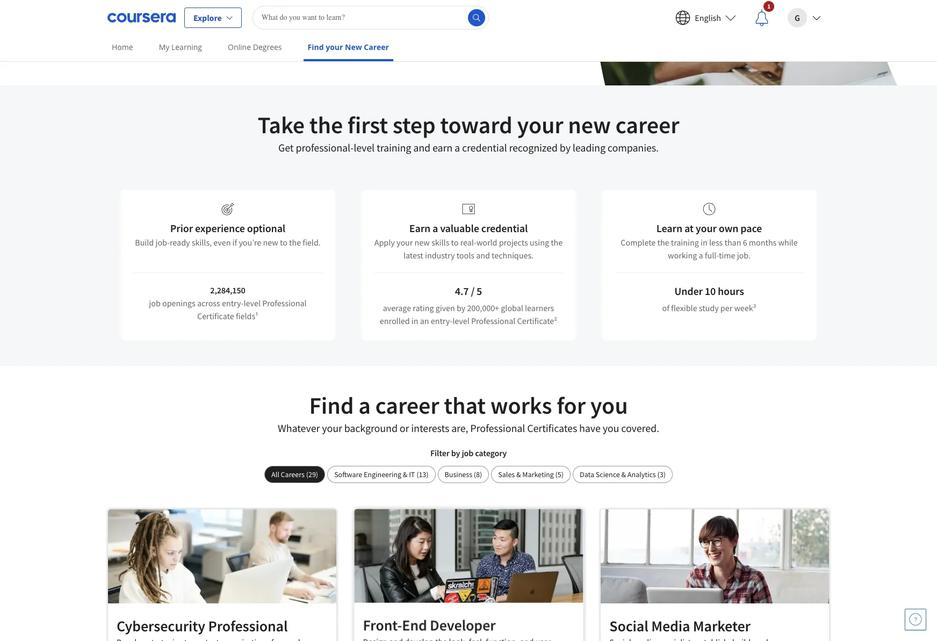 Task type: describe. For each thing, give the bounding box(es) containing it.
find for a
[[309, 391, 354, 420]]

in inside 4.7 / 5 average rating given by 200,000+ global learners enrolled in an entry-level professional certificate²
[[412, 316, 418, 326]]

(29)
[[306, 470, 318, 480]]

0 vertical spatial than
[[267, 7, 284, 18]]

engineering
[[364, 470, 402, 480]]

learn
[[657, 221, 683, 235]]

at inside learn at your own pace complete the training in less than 6 months while working a full-time job.
[[685, 221, 694, 235]]

apply
[[375, 237, 395, 248]]

7-
[[65, 7, 72, 18]]

the inside earn a valuable credential apply your new skills to real-world projects using the latest industry tools and techniques.
[[551, 237, 563, 248]]

0 horizontal spatial at
[[168, 7, 175, 18]]

sales & marketing (5)
[[498, 470, 564, 480]]

learners
[[525, 303, 554, 313]]

(8)
[[474, 470, 482, 480]]

are,
[[452, 421, 468, 435]]

under
[[675, 284, 703, 298]]

home
[[112, 42, 133, 52]]

a inside earn a valuable credential apply your new skills to real-world projects using the latest industry tools and techniques.
[[433, 221, 438, 235]]

experience
[[195, 221, 245, 235]]

career inside take the first step toward your new career get professional-level training and earn a credential recognized by leading companies.
[[616, 110, 680, 140]]

Software Engineering & IT (13) button
[[327, 466, 436, 483]]

and inside take the first step toward your new career get professional-level training and earn a credential recognized by leading companies.
[[414, 141, 431, 154]]

than inside learn at your own pace complete the training in less than 6 months while working a full-time job.
[[725, 237, 742, 248]]

in inside learn at your own pace complete the training in less than 6 months while working a full-time job.
[[701, 237, 708, 248]]

option group containing all careers (29)
[[265, 466, 673, 483]]

professional inside find a career that works for you whatever your background or interests are, professional certificates have you covered.
[[471, 421, 525, 435]]

front-end developer button
[[353, 508, 584, 641]]

your up find your new career
[[330, 7, 347, 18]]

whatever
[[278, 421, 320, 435]]

certificates
[[527, 421, 577, 435]]

to inside the prior experience optional build job-ready skills, even if you're new to the field.
[[280, 237, 288, 248]]

careers for all
[[281, 470, 305, 480]]

step
[[393, 110, 436, 140]]

recognized
[[509, 141, 558, 154]]

& for software engineering & it (13)
[[403, 470, 408, 480]]

given
[[436, 303, 455, 313]]

business
[[445, 470, 473, 480]]

front-end developer
[[362, 616, 496, 635]]

working
[[668, 250, 697, 261]]

prior experience optional build job-ready skills, even if you're new to the field.
[[135, 221, 321, 248]]

marketing
[[523, 470, 554, 480]]

filter
[[431, 448, 450, 459]]

business (8)
[[445, 470, 482, 480]]

industry
[[425, 250, 455, 261]]

earn
[[410, 221, 431, 235]]

tools
[[457, 250, 475, 261]]

What do you want to learn? text field
[[253, 6, 489, 29]]

all
[[271, 470, 279, 480]]

companies.
[[608, 141, 659, 154]]

Sales & Marketing (5) button
[[491, 466, 571, 483]]

social media marketer image
[[601, 510, 829, 603]]

latest
[[404, 250, 423, 261]]

coursera image
[[108, 9, 176, 26]]

less
[[710, 237, 723, 248]]

ready
[[170, 237, 190, 248]]

sales
[[498, 470, 515, 480]]

trial | starting
[[103, 7, 166, 18]]

flexible
[[671, 303, 698, 313]]

4.7
[[455, 284, 469, 298]]

0 horizontal spatial 6
[[285, 7, 290, 18]]

new for apply
[[415, 237, 430, 248]]

professional inside 4.7 / 5 average rating given by 200,000+ global learners enrolled in an entry-level professional certificate²
[[471, 316, 516, 326]]

g button
[[779, 0, 830, 35]]

science
[[596, 470, 620, 480]]

home link
[[108, 35, 137, 59]]

the inside learn at your own pace complete the training in less than 6 months while working a full-time job.
[[658, 237, 670, 248]]

online
[[228, 42, 251, 52]]

job-
[[156, 237, 170, 248]]

media
[[652, 616, 690, 636]]

1 vertical spatial you
[[603, 421, 620, 435]]

/
[[471, 284, 475, 298]]

by inside 4.7 / 5 average rating given by 200,000+ global learners enrolled in an entry-level professional certificate²
[[457, 303, 466, 313]]

training inside take the first step toward your new career get professional-level training and earn a credential recognized by leading companies.
[[377, 141, 411, 154]]

new inside the prior experience optional build job-ready skills, even if you're new to the field.
[[263, 237, 278, 248]]

learning
[[171, 42, 202, 52]]

projects
[[499, 237, 528, 248]]

a inside take the first step toward your new career get professional-level training and earn a credential recognized by leading companies.
[[455, 141, 460, 154]]

global
[[501, 303, 524, 313]]

my learning
[[159, 42, 202, 52]]

your inside take the first step toward your new career get professional-level training and earn a credential recognized by leading companies.
[[517, 110, 564, 140]]

english
[[695, 12, 721, 23]]

first
[[348, 110, 388, 140]]

you're
[[239, 237, 261, 248]]

a inside find a career that works for you whatever your background or interests are, professional certificates have you covered.
[[359, 391, 371, 420]]

average
[[383, 303, 411, 313]]

& inside the sales & marketing (5) button
[[517, 470, 521, 480]]

category
[[475, 448, 507, 459]]

week³
[[735, 303, 757, 313]]

have
[[580, 421, 601, 435]]

cybersecurity
[[117, 617, 205, 636]]

Business (8) button
[[438, 466, 489, 483]]

skills
[[432, 237, 450, 248]]

or
[[400, 421, 409, 435]]

explore for explore careers
[[82, 39, 110, 50]]

techniques.
[[492, 250, 534, 261]]

time
[[719, 250, 736, 261]]

leading
[[573, 141, 606, 154]]

explore careers link
[[65, 32, 157, 58]]

cybersecurity professional button
[[108, 509, 337, 641]]

1 button
[[745, 0, 779, 35]]

optional
[[247, 221, 286, 235]]

day
[[72, 7, 85, 18]]

the inside the prior experience optional build job-ready skills, even if you're new to the field.
[[289, 237, 301, 248]]

job inside 2,284,150 job openings across entry-level professional certificate fields¹
[[149, 298, 161, 309]]

10
[[705, 284, 716, 298]]

real-
[[461, 237, 477, 248]]

careers for explore
[[112, 39, 140, 50]]

rating
[[413, 303, 434, 313]]

social media marketer button
[[601, 509, 830, 641]]

enrolled
[[380, 316, 410, 326]]

your inside earn a valuable credential apply your new skills to real-world projects using the latest industry tools and techniques.
[[397, 237, 413, 248]]

software
[[334, 470, 362, 480]]



Task type: locate. For each thing, give the bounding box(es) containing it.
(13)
[[417, 470, 429, 480]]

0 horizontal spatial per
[[192, 7, 204, 18]]

than up the time
[[725, 237, 742, 248]]

explore right $49
[[194, 12, 222, 23]]

1 horizontal spatial job
[[462, 448, 474, 459]]

that
[[444, 391, 486, 420]]

at left $49
[[168, 7, 175, 18]]

5
[[477, 284, 482, 298]]

your up less
[[696, 221, 717, 235]]

0 horizontal spatial in
[[412, 316, 418, 326]]

end
[[402, 616, 427, 635]]

professional
[[262, 298, 307, 309], [471, 316, 516, 326], [471, 421, 525, 435], [208, 617, 288, 636]]

1 vertical spatial training
[[671, 237, 699, 248]]

1 horizontal spatial explore
[[194, 12, 222, 23]]

0 vertical spatial own
[[348, 7, 364, 18]]

6
[[285, 7, 290, 18], [743, 237, 748, 248]]

1 vertical spatial per
[[721, 303, 733, 313]]

the
[[309, 110, 343, 140], [289, 237, 301, 248], [551, 237, 563, 248], [658, 237, 670, 248]]

1 horizontal spatial per
[[721, 303, 733, 313]]

world
[[477, 237, 498, 248]]

1 horizontal spatial new
[[415, 237, 430, 248]]

to inside earn a valuable credential apply your new skills to real-world projects using the latest industry tools and techniques.
[[451, 237, 459, 248]]

interests
[[411, 421, 450, 435]]

explore button
[[184, 7, 242, 28]]

0 horizontal spatial &
[[403, 470, 408, 480]]

find your new career
[[308, 42, 389, 52]]

2 vertical spatial by
[[451, 448, 460, 459]]

it
[[409, 470, 415, 480]]

2 horizontal spatial level
[[453, 316, 470, 326]]

works
[[491, 391, 552, 420]]

find
[[308, 42, 324, 52], [309, 391, 354, 420]]

1 horizontal spatial own
[[719, 221, 739, 235]]

your right whatever
[[322, 421, 342, 435]]

skills,
[[192, 237, 212, 248]]

0 horizontal spatial new
[[263, 237, 278, 248]]

careers down coursera image
[[112, 39, 140, 50]]

explore inside explore popup button
[[194, 12, 222, 23]]

(5)
[[556, 470, 564, 480]]

filter by job category
[[431, 448, 507, 459]]

1 vertical spatial own
[[719, 221, 739, 235]]

& inside data science & analytics (3) button
[[622, 470, 626, 480]]

1 vertical spatial by
[[457, 303, 466, 313]]

0 horizontal spatial career
[[376, 391, 439, 420]]

per inside under 10 hours of flexible study per week³
[[721, 303, 733, 313]]

0 vertical spatial job
[[149, 298, 161, 309]]

career inside find a career that works for you whatever your background or interests are, professional certificates have you covered.
[[376, 391, 439, 420]]

a up the 'skills'
[[433, 221, 438, 235]]

my learning link
[[155, 35, 206, 59]]

and
[[414, 141, 431, 154], [476, 250, 490, 261]]

None search field
[[253, 6, 489, 29]]

to left real-
[[451, 237, 459, 248]]

a up the background
[[359, 391, 371, 420]]

per for hours
[[721, 303, 733, 313]]

1 vertical spatial careers
[[281, 470, 305, 480]]

1 horizontal spatial entry-
[[431, 316, 453, 326]]

1 horizontal spatial 6
[[743, 237, 748, 248]]

new
[[345, 42, 362, 52]]

1 vertical spatial level
[[244, 298, 261, 309]]

to down optional
[[280, 237, 288, 248]]

social media marketer
[[610, 616, 751, 636]]

a left full-
[[699, 250, 703, 261]]

earn a valuable credential apply your new skills to real-world projects using the latest industry tools and techniques.
[[375, 221, 563, 261]]

1 vertical spatial entry-
[[431, 316, 453, 326]]

2 horizontal spatial at
[[685, 221, 694, 235]]

own up less
[[719, 221, 739, 235]]

1 vertical spatial 6
[[743, 237, 748, 248]]

0 horizontal spatial entry-
[[222, 298, 244, 309]]

0 horizontal spatial explore
[[82, 39, 110, 50]]

1 vertical spatial find
[[309, 391, 354, 420]]

1 vertical spatial than
[[725, 237, 742, 248]]

1
[[768, 2, 771, 10]]

careers right "all"
[[281, 470, 305, 480]]

2 & from the left
[[517, 470, 521, 480]]

build
[[135, 237, 154, 248]]

0 vertical spatial career
[[616, 110, 680, 140]]

0 vertical spatial explore
[[194, 12, 222, 23]]

explore inside 'explore careers' link
[[82, 39, 110, 50]]

a right earn
[[455, 141, 460, 154]]

per right $49
[[192, 7, 204, 18]]

by right the filter at the left bottom of page
[[451, 448, 460, 459]]

entry- inside 2,284,150 job openings across entry-level professional certificate fields¹
[[222, 298, 244, 309]]

credential down toward
[[462, 141, 507, 154]]

own inside learn at your own pace complete the training in less than 6 months while working a full-time job.
[[719, 221, 739, 235]]

in left an
[[412, 316, 418, 326]]

career up or
[[376, 391, 439, 420]]

1 horizontal spatial to
[[451, 237, 459, 248]]

Data Science & Analytics (3) button
[[573, 466, 673, 483]]

job up 'business (8)'
[[462, 448, 474, 459]]

at right learn
[[685, 221, 694, 235]]

degrees
[[253, 42, 282, 52]]

explore careers
[[82, 39, 140, 50]]

find left new
[[308, 42, 324, 52]]

your up latest
[[397, 237, 413, 248]]

by right given at the top of page
[[457, 303, 466, 313]]

0 horizontal spatial pace
[[366, 7, 383, 18]]

2 horizontal spatial new
[[568, 110, 611, 140]]

0 vertical spatial per
[[192, 7, 204, 18]]

explore
[[194, 12, 222, 23], [82, 39, 110, 50]]

entry- down given at the top of page
[[431, 316, 453, 326]]

new down optional
[[263, 237, 278, 248]]

2 horizontal spatial &
[[622, 470, 626, 480]]

& right sales
[[517, 470, 521, 480]]

1 vertical spatial career
[[376, 391, 439, 420]]

1 vertical spatial in
[[412, 316, 418, 326]]

a inside learn at your own pace complete the training in less than 6 months while working a full-time job.
[[699, 250, 703, 261]]

new down earn
[[415, 237, 430, 248]]

career up companies.
[[616, 110, 680, 140]]

professional inside 2,284,150 job openings across entry-level professional certificate fields¹
[[262, 298, 307, 309]]

0 horizontal spatial and
[[414, 141, 431, 154]]

new up "leading"
[[568, 110, 611, 140]]

2 vertical spatial level
[[453, 316, 470, 326]]

you up have
[[591, 391, 628, 420]]

pace up career
[[366, 7, 383, 18]]

than up degrees
[[267, 7, 284, 18]]

0 horizontal spatial training
[[377, 141, 411, 154]]

All Careers (29) button
[[265, 466, 325, 483]]

if
[[233, 237, 237, 248]]

level down the first
[[354, 141, 375, 154]]

level down given at the top of page
[[453, 316, 470, 326]]

full-
[[705, 250, 719, 261]]

certificate
[[197, 311, 234, 321]]

using
[[530, 237, 549, 248]]

0 vertical spatial credential
[[462, 141, 507, 154]]

credential
[[462, 141, 507, 154], [482, 221, 528, 235]]

developer
[[430, 616, 496, 635]]

pace up job.
[[741, 221, 762, 235]]

1 horizontal spatial &
[[517, 470, 521, 480]]

explore left home
[[82, 39, 110, 50]]

1 vertical spatial explore
[[82, 39, 110, 50]]

cybersecurity analyst image
[[108, 510, 336, 604]]

training inside learn at your own pace complete the training in less than 6 months while working a full-time job.
[[671, 237, 699, 248]]

find a career that works for you whatever your background or interests are, professional certificates have you covered.
[[278, 391, 660, 435]]

career
[[364, 42, 389, 52]]

english button
[[667, 0, 745, 35]]

you
[[591, 391, 628, 420], [603, 421, 620, 435]]

my
[[159, 42, 170, 52]]

career
[[616, 110, 680, 140], [376, 391, 439, 420]]

& right science
[[622, 470, 626, 480]]

training up working
[[671, 237, 699, 248]]

analytics
[[628, 470, 656, 480]]

0 horizontal spatial than
[[267, 7, 284, 18]]

1 vertical spatial job
[[462, 448, 474, 459]]

0 horizontal spatial level
[[244, 298, 261, 309]]

per
[[192, 7, 204, 18], [721, 303, 733, 313]]

training down step
[[377, 141, 411, 154]]

your up recognized on the top right of the page
[[517, 110, 564, 140]]

0 vertical spatial entry-
[[222, 298, 244, 309]]

option group
[[265, 466, 673, 483]]

6 up online degrees link
[[285, 7, 290, 18]]

0 vertical spatial by
[[560, 141, 571, 154]]

own up new
[[348, 7, 364, 18]]

and left earn
[[414, 141, 431, 154]]

1 to from the left
[[280, 237, 288, 248]]

level up fields¹ at the left
[[244, 298, 261, 309]]

data
[[580, 470, 595, 480]]

0 vertical spatial in
[[701, 237, 708, 248]]

your inside find a career that works for you whatever your background or interests are, professional certificates have you covered.
[[322, 421, 342, 435]]

careers inside button
[[281, 470, 305, 480]]

1 horizontal spatial training
[[671, 237, 699, 248]]

at up find your new career
[[321, 7, 328, 18]]

1 & from the left
[[403, 470, 408, 480]]

get
[[278, 141, 294, 154]]

2,284,150
[[210, 285, 245, 296]]

take the first step toward your new career get professional-level training and earn a credential recognized by leading companies.
[[258, 110, 680, 154]]

you right have
[[603, 421, 620, 435]]

by left "leading"
[[560, 141, 571, 154]]

across
[[197, 298, 220, 309]]

2,284,150 job openings across entry-level professional certificate fields¹
[[149, 285, 307, 321]]

find up whatever
[[309, 391, 354, 420]]

per down the hours
[[721, 303, 733, 313]]

2 to from the left
[[451, 237, 459, 248]]

1 horizontal spatial months
[[749, 237, 777, 248]]

data science & analytics (3)
[[580, 470, 666, 480]]

0 vertical spatial training
[[377, 141, 411, 154]]

even
[[214, 237, 231, 248]]

0 horizontal spatial job
[[149, 298, 161, 309]]

job left openings
[[149, 298, 161, 309]]

& left it
[[403, 470, 408, 480]]

by inside take the first step toward your new career get professional-level training and earn a credential recognized by leading companies.
[[560, 141, 571, 154]]

credential up projects
[[482, 221, 528, 235]]

0 horizontal spatial to
[[280, 237, 288, 248]]

0 vertical spatial careers
[[112, 39, 140, 50]]

0 vertical spatial months
[[291, 7, 319, 18]]

200,000+
[[467, 303, 499, 313]]

by
[[560, 141, 571, 154], [457, 303, 466, 313], [451, 448, 460, 459]]

0 vertical spatial 6
[[285, 7, 290, 18]]

free
[[87, 7, 101, 18]]

new inside earn a valuable credential apply your new skills to real-world projects using the latest industry tools and techniques.
[[415, 237, 430, 248]]

6 up job.
[[743, 237, 748, 248]]

professional inside button
[[208, 617, 288, 636]]

level inside take the first step toward your new career get professional-level training and earn a credential recognized by leading companies.
[[354, 141, 375, 154]]

level inside 2,284,150 job openings across entry-level professional certificate fields¹
[[244, 298, 261, 309]]

0 vertical spatial and
[[414, 141, 431, 154]]

entry- inside 4.7 / 5 average rating given by 200,000+ global learners enrolled in an entry-level professional certificate²
[[431, 316, 453, 326]]

of
[[663, 303, 670, 313]]

your left new
[[326, 42, 343, 52]]

front-
[[362, 616, 402, 635]]

1 horizontal spatial pace
[[741, 221, 762, 235]]

credential inside take the first step toward your new career get professional-level training and earn a credential recognized by leading companies.
[[462, 141, 507, 154]]

g
[[795, 12, 800, 23]]

0 horizontal spatial months
[[291, 7, 319, 18]]

months inside learn at your own pace complete the training in less than 6 months while working a full-time job.
[[749, 237, 777, 248]]

find inside find a career that works for you whatever your background or interests are, professional certificates have you covered.
[[309, 391, 354, 420]]

the up professional- at the top left
[[309, 110, 343, 140]]

your inside learn at your own pace complete the training in less than 6 months while working a full-time job.
[[696, 221, 717, 235]]

1 horizontal spatial level
[[354, 141, 375, 154]]

per for free
[[192, 7, 204, 18]]

in
[[701, 237, 708, 248], [412, 316, 418, 326]]

field.
[[303, 237, 321, 248]]

and down world
[[476, 250, 490, 261]]

the inside take the first step toward your new career get professional-level training and earn a credential recognized by leading companies.
[[309, 110, 343, 140]]

pace inside learn at your own pace complete the training in less than 6 months while working a full-time job.
[[741, 221, 762, 235]]

while
[[779, 237, 798, 248]]

1 horizontal spatial in
[[701, 237, 708, 248]]

in left less
[[701, 237, 708, 248]]

1 vertical spatial pace
[[741, 221, 762, 235]]

the right using
[[551, 237, 563, 248]]

0 vertical spatial level
[[354, 141, 375, 154]]

certificate²
[[517, 316, 558, 326]]

7-day free trial | starting at $49 per month | less than 6 months at your own pace
[[65, 7, 383, 18]]

new inside take the first step toward your new career get professional-level training and earn a credential recognized by leading companies.
[[568, 110, 611, 140]]

level inside 4.7 / 5 average rating given by 200,000+ global learners enrolled in an entry-level professional certificate²
[[453, 316, 470, 326]]

at
[[168, 7, 175, 18], [321, 7, 328, 18], [685, 221, 694, 235]]

month | less
[[206, 7, 265, 18]]

6 inside learn at your own pace complete the training in less than 6 months while working a full-time job.
[[743, 237, 748, 248]]

3 & from the left
[[622, 470, 626, 480]]

credential inside earn a valuable credential apply your new skills to real-world projects using the latest industry tools and techniques.
[[482, 221, 528, 235]]

1 horizontal spatial at
[[321, 7, 328, 18]]

openings
[[162, 298, 196, 309]]

social
[[610, 616, 649, 636]]

& inside "software engineering & it (13)" button
[[403, 470, 408, 480]]

1 horizontal spatial than
[[725, 237, 742, 248]]

& for data science & analytics (3)
[[622, 470, 626, 480]]

to
[[280, 237, 288, 248], [451, 237, 459, 248]]

all careers (29)
[[271, 470, 318, 480]]

software engineering & it (13)
[[334, 470, 429, 480]]

a
[[455, 141, 460, 154], [433, 221, 438, 235], [699, 250, 703, 261], [359, 391, 371, 420]]

1 horizontal spatial and
[[476, 250, 490, 261]]

1 vertical spatial months
[[749, 237, 777, 248]]

0 vertical spatial find
[[308, 42, 324, 52]]

online degrees
[[228, 42, 282, 52]]

entry- down 2,284,150
[[222, 298, 244, 309]]

the left field.
[[289, 237, 301, 248]]

find for your
[[308, 42, 324, 52]]

1 horizontal spatial career
[[616, 110, 680, 140]]

1 horizontal spatial careers
[[281, 470, 305, 480]]

and inside earn a valuable credential apply your new skills to real-world projects using the latest industry tools and techniques.
[[476, 250, 490, 261]]

earn
[[433, 141, 453, 154]]

0 horizontal spatial own
[[348, 7, 364, 18]]

job.
[[737, 250, 751, 261]]

0 vertical spatial pace
[[366, 7, 383, 18]]

professional-
[[296, 141, 354, 154]]

complete
[[621, 237, 656, 248]]

new for toward
[[568, 110, 611, 140]]

help center image
[[910, 613, 922, 626]]

explore for explore
[[194, 12, 222, 23]]

1 vertical spatial credential
[[482, 221, 528, 235]]

0 vertical spatial you
[[591, 391, 628, 420]]

marketer
[[693, 616, 751, 636]]

the down learn
[[658, 237, 670, 248]]

0 horizontal spatial careers
[[112, 39, 140, 50]]

1 vertical spatial and
[[476, 250, 490, 261]]



Task type: vqa. For each thing, say whether or not it's contained in the screenshot.


